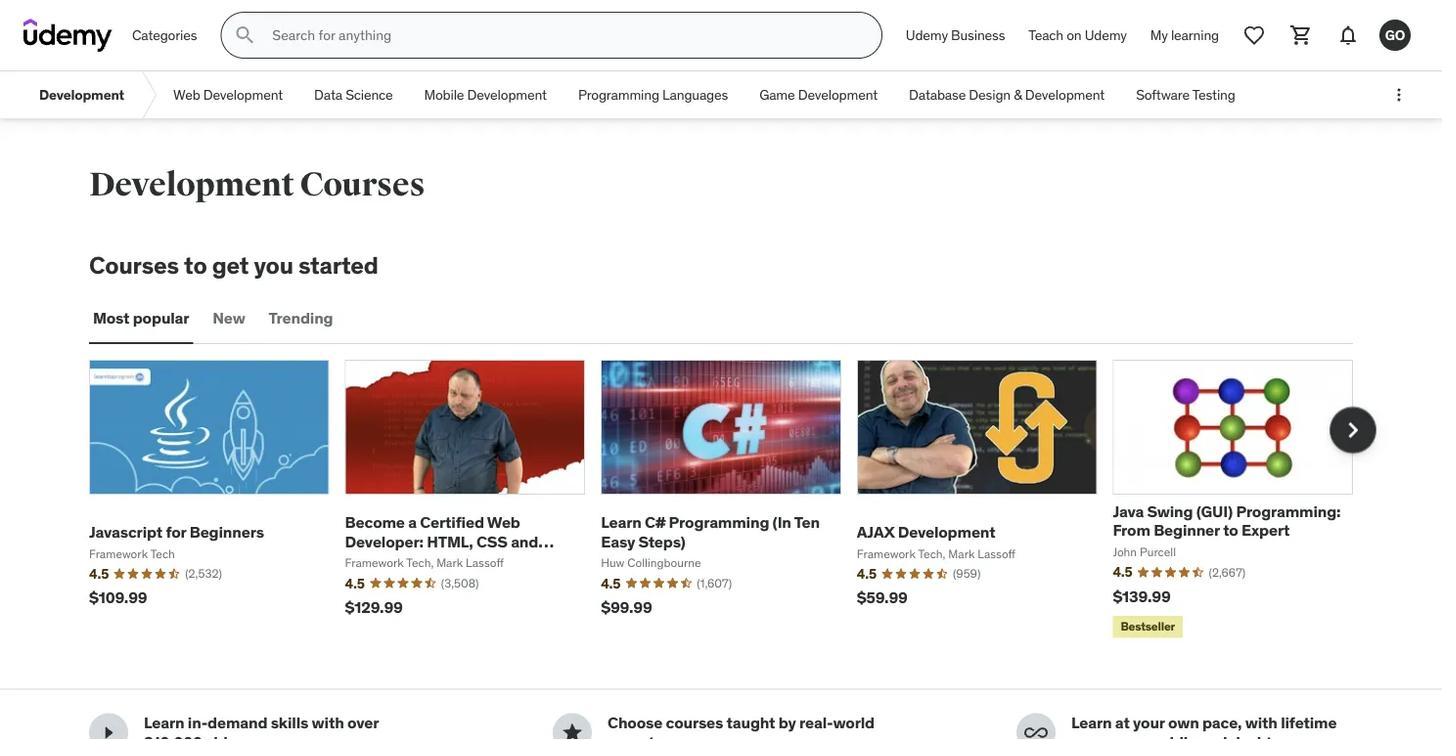 Task type: locate. For each thing, give the bounding box(es) containing it.
own
[[1168, 714, 1199, 734]]

web
[[173, 86, 200, 103], [487, 513, 520, 533]]

beginner
[[1154, 521, 1220, 541]]

learn inside learn at your own pace, with lifetime access on mobile and desktop
[[1072, 714, 1112, 734]]

learn left c#
[[601, 513, 642, 533]]

(in
[[773, 513, 792, 533]]

programming languages
[[578, 86, 728, 103]]

1 vertical spatial programming
[[669, 513, 769, 533]]

learn for learn at your own pace, with lifetime access on mobile and desktop
[[1072, 714, 1112, 734]]

web inside the become a certified web developer: html, css and javascript
[[487, 513, 520, 533]]

udemy left my
[[1085, 26, 1127, 44]]

most
[[93, 308, 130, 329]]

web right certified on the bottom
[[487, 513, 520, 533]]

0 vertical spatial to
[[184, 251, 207, 280]]

expert
[[1242, 521, 1290, 541]]

mobile development
[[424, 86, 547, 103]]

1 horizontal spatial courses
[[666, 714, 723, 734]]

0 vertical spatial and
[[511, 532, 538, 552]]

1 horizontal spatial web
[[487, 513, 520, 533]]

software testing link
[[1121, 71, 1251, 118]]

2 medium image from the left
[[561, 722, 584, 741]]

learn left at
[[1072, 714, 1112, 734]]

learn
[[601, 513, 642, 533], [144, 714, 184, 734], [1072, 714, 1112, 734]]

in-
[[188, 714, 208, 734]]

design
[[969, 86, 1011, 103]]

medium image left 210,000
[[97, 722, 120, 741]]

programming languages link
[[563, 71, 744, 118]]

with right pace,
[[1246, 714, 1278, 734]]

and inside the become a certified web developer: html, css and javascript
[[511, 532, 538, 552]]

1 vertical spatial web
[[487, 513, 520, 533]]

courses up most popular
[[89, 251, 179, 280]]

on right teach
[[1067, 26, 1082, 44]]

you
[[254, 251, 293, 280]]

video
[[206, 732, 246, 741]]

0 horizontal spatial courses
[[89, 251, 179, 280]]

udemy
[[906, 26, 948, 44], [1085, 26, 1127, 44]]

medium image
[[97, 722, 120, 741], [561, 722, 584, 741]]

development courses
[[89, 164, 425, 205]]

by
[[779, 714, 796, 734]]

1 with from the left
[[312, 714, 344, 734]]

development right &
[[1025, 86, 1105, 103]]

with left over
[[312, 714, 344, 734]]

and right css
[[511, 532, 538, 552]]

arrow pointing to subcategory menu links image
[[140, 71, 158, 118]]

development
[[39, 86, 124, 103], [203, 86, 283, 103], [467, 86, 547, 103], [798, 86, 878, 103], [1025, 86, 1105, 103], [89, 164, 294, 205], [898, 522, 996, 542]]

0 vertical spatial courses
[[300, 164, 425, 205]]

learn left "in-"
[[144, 714, 184, 734]]

learn inside "learn c# programming (in ten easy steps)"
[[601, 513, 642, 533]]

choose courses taught by real-world experts
[[608, 714, 875, 741]]

1 horizontal spatial and
[[1200, 732, 1228, 741]]

Search for anything text field
[[268, 19, 858, 52]]

courses to get you started
[[89, 251, 379, 280]]

and right own
[[1200, 732, 1228, 741]]

medium image
[[1025, 722, 1048, 741]]

development down udemy image
[[39, 86, 124, 103]]

teach
[[1029, 26, 1064, 44]]

become
[[345, 513, 405, 533]]

most popular
[[93, 308, 189, 329]]

1 horizontal spatial programming
[[669, 513, 769, 533]]

javascript for beginners
[[89, 522, 264, 542]]

0 vertical spatial programming
[[578, 86, 659, 103]]

over
[[347, 714, 379, 734]]

udemy business link
[[894, 12, 1017, 59]]

courses inside the learn in-demand skills with over 210,000 video courses
[[249, 732, 306, 741]]

more subcategory menu links image
[[1390, 85, 1409, 105]]

business
[[951, 26, 1005, 44]]

go link
[[1372, 12, 1419, 59]]

learn inside the learn in-demand skills with over 210,000 video courses
[[144, 714, 184, 734]]

0 horizontal spatial programming
[[578, 86, 659, 103]]

2 udemy from the left
[[1085, 26, 1127, 44]]

1 vertical spatial to
[[1223, 521, 1239, 541]]

web right the "arrow pointing to subcategory menu links" image
[[173, 86, 200, 103]]

0 horizontal spatial udemy
[[906, 26, 948, 44]]

data science link
[[299, 71, 409, 118]]

courses right 'video'
[[249, 732, 306, 741]]

with
[[312, 714, 344, 734], [1246, 714, 1278, 734]]

0 horizontal spatial medium image
[[97, 722, 120, 741]]

programming left languages
[[578, 86, 659, 103]]

experts
[[608, 732, 663, 741]]

courses left taught
[[666, 714, 723, 734]]

game development
[[760, 86, 878, 103]]

1 medium image from the left
[[97, 722, 120, 741]]

notifications image
[[1337, 23, 1360, 47]]

1 horizontal spatial udemy
[[1085, 26, 1127, 44]]

1 horizontal spatial courses
[[300, 164, 425, 205]]

on left mobile
[[1125, 732, 1143, 741]]

web development link
[[158, 71, 299, 118]]

to left get
[[184, 251, 207, 280]]

0 horizontal spatial learn
[[144, 714, 184, 734]]

courses up started at the top left of page
[[300, 164, 425, 205]]

1 vertical spatial and
[[1200, 732, 1228, 741]]

learning
[[1171, 26, 1219, 44]]

carousel element
[[89, 360, 1377, 642]]

1 horizontal spatial learn
[[601, 513, 642, 533]]

1 horizontal spatial with
[[1246, 714, 1278, 734]]

development right game
[[798, 86, 878, 103]]

categories
[[132, 26, 197, 44]]

1 horizontal spatial medium image
[[561, 722, 584, 741]]

javascript
[[345, 551, 421, 571]]

at
[[1116, 714, 1130, 734]]

medium image left experts
[[561, 722, 584, 741]]

1 vertical spatial on
[[1125, 732, 1143, 741]]

beginners
[[190, 522, 264, 542]]

development right ajax
[[898, 522, 996, 542]]

courses
[[300, 164, 425, 205], [89, 251, 179, 280]]

1 horizontal spatial to
[[1223, 521, 1239, 541]]

2 horizontal spatial learn
[[1072, 714, 1112, 734]]

to left expert at the right
[[1223, 521, 1239, 541]]

languages
[[663, 86, 728, 103]]

javascript
[[89, 522, 163, 542]]

2 with from the left
[[1246, 714, 1278, 734]]

development inside carousel element
[[898, 522, 996, 542]]

programming left (in
[[669, 513, 769, 533]]

database
[[909, 86, 966, 103]]

most popular button
[[89, 295, 193, 342]]

0 horizontal spatial with
[[312, 714, 344, 734]]

1 vertical spatial courses
[[89, 251, 179, 280]]

database design & development link
[[894, 71, 1121, 118]]

0 horizontal spatial courses
[[249, 732, 306, 741]]

from
[[1113, 521, 1151, 541]]

udemy left business
[[906, 26, 948, 44]]

for
[[166, 522, 186, 542]]

to
[[184, 251, 207, 280], [1223, 521, 1239, 541]]

courses
[[666, 714, 723, 734], [249, 732, 306, 741]]

learn for learn c# programming (in ten easy steps)
[[601, 513, 642, 533]]

0 vertical spatial web
[[173, 86, 200, 103]]

game
[[760, 86, 795, 103]]

ajax development link
[[857, 522, 996, 542]]

with inside learn at your own pace, with lifetime access on mobile and desktop
[[1246, 714, 1278, 734]]

development link
[[23, 71, 140, 118]]

on
[[1067, 26, 1082, 44], [1125, 732, 1143, 741]]

0 vertical spatial on
[[1067, 26, 1082, 44]]

and
[[511, 532, 538, 552], [1200, 732, 1228, 741]]

on inside learn at your own pace, with lifetime access on mobile and desktop
[[1125, 732, 1143, 741]]

1 horizontal spatial on
[[1125, 732, 1143, 741]]

programming
[[578, 86, 659, 103], [669, 513, 769, 533]]

0 horizontal spatial and
[[511, 532, 538, 552]]

categories button
[[120, 12, 209, 59]]



Task type: vqa. For each thing, say whether or not it's contained in the screenshot.
udemy image
yes



Task type: describe. For each thing, give the bounding box(es) containing it.
&
[[1014, 86, 1022, 103]]

next image
[[1338, 415, 1369, 446]]

become a certified web developer: html, css and javascript link
[[345, 513, 554, 571]]

web development
[[173, 86, 283, 103]]

get
[[212, 251, 249, 280]]

game development link
[[744, 71, 894, 118]]

lifetime
[[1281, 714, 1337, 734]]

medium image for experts
[[561, 722, 584, 741]]

started
[[299, 251, 379, 280]]

desktop
[[1231, 732, 1291, 741]]

certified
[[420, 513, 484, 533]]

easy
[[601, 532, 635, 552]]

ajax development
[[857, 522, 996, 542]]

java
[[1113, 502, 1144, 522]]

developer:
[[345, 532, 424, 552]]

world
[[833, 714, 875, 734]]

and inside learn at your own pace, with lifetime access on mobile and desktop
[[1200, 732, 1228, 741]]

trending button
[[265, 295, 337, 342]]

become a certified web developer: html, css and javascript
[[345, 513, 538, 571]]

development down submit search 'image'
[[203, 86, 283, 103]]

a
[[408, 513, 417, 533]]

demand
[[208, 714, 267, 734]]

database design & development
[[909, 86, 1105, 103]]

c#
[[645, 513, 666, 533]]

popular
[[133, 308, 189, 329]]

210,000
[[144, 732, 202, 741]]

shopping cart with 0 items image
[[1290, 23, 1313, 47]]

css
[[477, 532, 508, 552]]

pace,
[[1203, 714, 1242, 734]]

skills
[[271, 714, 308, 734]]

data
[[314, 86, 342, 103]]

0 horizontal spatial on
[[1067, 26, 1082, 44]]

wishlist image
[[1243, 23, 1266, 47]]

mobile
[[1147, 732, 1197, 741]]

programming inside "learn c# programming (in ten easy steps)"
[[669, 513, 769, 533]]

teach on udemy
[[1029, 26, 1127, 44]]

ajax
[[857, 522, 895, 542]]

submit search image
[[233, 23, 257, 47]]

access
[[1072, 732, 1122, 741]]

testing
[[1193, 86, 1236, 103]]

steps)
[[639, 532, 686, 552]]

development up get
[[89, 164, 294, 205]]

my learning
[[1151, 26, 1219, 44]]

software testing
[[1136, 86, 1236, 103]]

your
[[1133, 714, 1165, 734]]

html,
[[427, 532, 473, 552]]

development right 'mobile'
[[467, 86, 547, 103]]

learn in-demand skills with over 210,000 video courses
[[144, 714, 379, 741]]

trending
[[269, 308, 333, 329]]

java swing (gui) programming: from beginner to expert link
[[1113, 502, 1341, 541]]

0 horizontal spatial to
[[184, 251, 207, 280]]

javascript for beginners link
[[89, 522, 264, 542]]

mobile
[[424, 86, 464, 103]]

learn c# programming (in ten easy steps) link
[[601, 513, 820, 552]]

(gui)
[[1197, 502, 1233, 522]]

data science
[[314, 86, 393, 103]]

udemy image
[[23, 19, 113, 52]]

swing
[[1147, 502, 1193, 522]]

java swing (gui) programming: from beginner to expert
[[1113, 502, 1341, 541]]

medium image for 210,000
[[97, 722, 120, 741]]

with inside the learn in-demand skills with over 210,000 video courses
[[312, 714, 344, 734]]

learn c# programming (in ten easy steps)
[[601, 513, 820, 552]]

to inside the java swing (gui) programming: from beginner to expert
[[1223, 521, 1239, 541]]

0 horizontal spatial web
[[173, 86, 200, 103]]

go
[[1385, 26, 1406, 44]]

new
[[213, 308, 245, 329]]

my learning link
[[1139, 12, 1231, 59]]

programming:
[[1236, 502, 1341, 522]]

courses inside choose courses taught by real-world experts
[[666, 714, 723, 734]]

1 udemy from the left
[[906, 26, 948, 44]]

choose
[[608, 714, 663, 734]]

mobile development link
[[409, 71, 563, 118]]

learn at your own pace, with lifetime access on mobile and desktop
[[1072, 714, 1337, 741]]

learn for learn in-demand skills with over 210,000 video courses
[[144, 714, 184, 734]]

udemy business
[[906, 26, 1005, 44]]

science
[[346, 86, 393, 103]]

taught
[[727, 714, 775, 734]]

real-
[[800, 714, 833, 734]]

new button
[[209, 295, 249, 342]]

my
[[1151, 26, 1168, 44]]

ten
[[794, 513, 820, 533]]

software
[[1136, 86, 1190, 103]]



